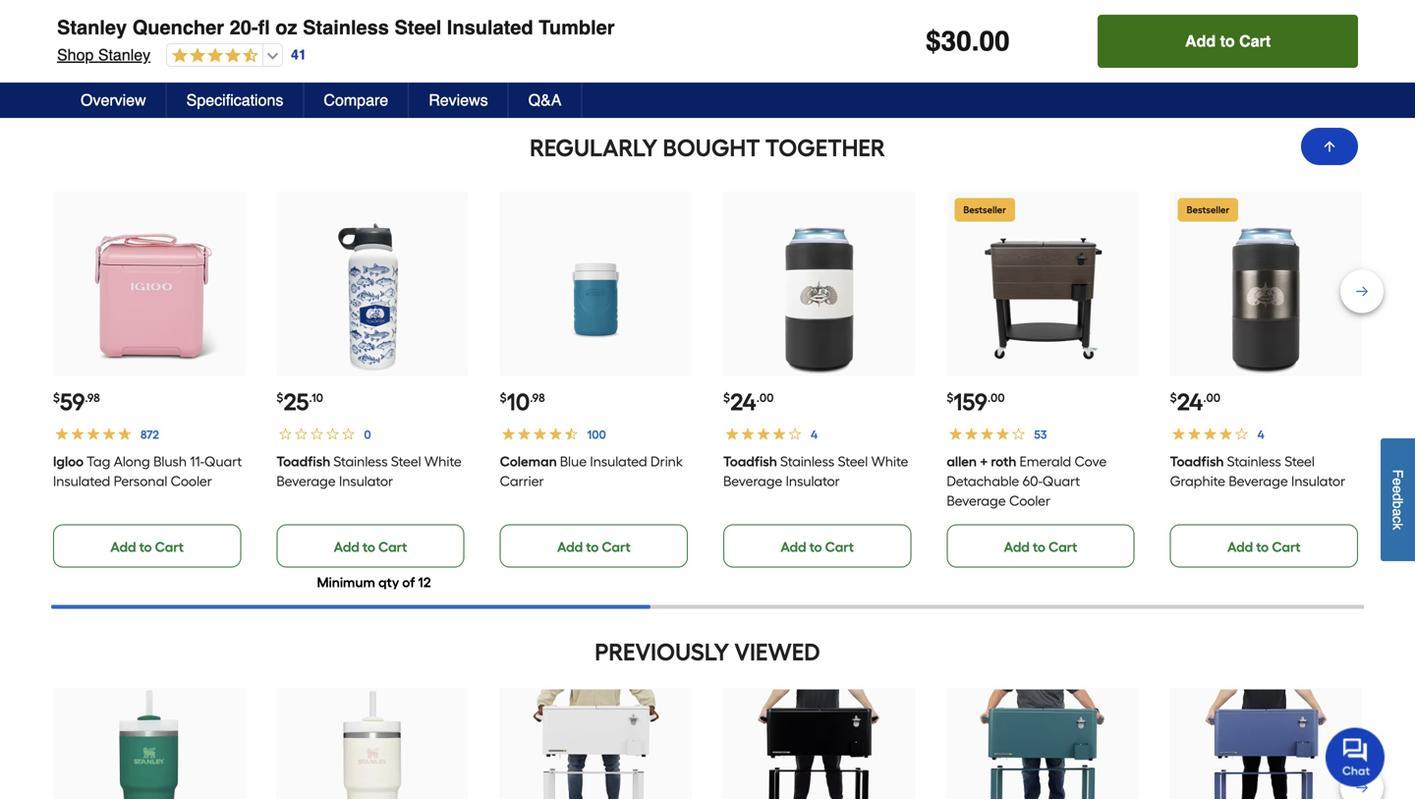 Task type: vqa. For each thing, say whether or not it's contained in the screenshot.
F e e d b a c k at bottom right
yes



Task type: locate. For each thing, give the bounding box(es) containing it.
igloo
[[53, 453, 84, 470]]

reviews
[[429, 91, 488, 109]]

shop stanley
[[57, 46, 151, 64]]

1 horizontal spatial 24
[[1177, 388, 1204, 416]]

to
[[139, 29, 152, 45], [363, 29, 375, 45], [586, 29, 599, 45], [1033, 29, 1046, 45], [1257, 29, 1269, 45], [1221, 32, 1235, 50], [139, 539, 152, 556], [363, 539, 375, 556], [586, 539, 599, 556], [810, 539, 822, 556], [1033, 539, 1046, 556], [1257, 539, 1269, 556]]

white left coleman
[[425, 453, 462, 470]]

2 toadfish from the left
[[724, 453, 777, 470]]

stainless
[[303, 16, 389, 39], [334, 453, 388, 470], [781, 453, 835, 470], [1227, 453, 1282, 470]]

regularly bought together heading
[[51, 128, 1364, 168]]

0 horizontal spatial quart
[[204, 453, 242, 470]]

1 white from the left
[[425, 453, 462, 470]]

.
[[972, 26, 980, 57]]

insulated right blue
[[590, 453, 648, 470]]

1 vertical spatial insulated
[[590, 453, 648, 470]]

$ 10 .98
[[500, 388, 545, 416]]

1 .00 from the left
[[757, 391, 774, 405]]

insulator
[[339, 473, 393, 490], [786, 473, 840, 490], [1292, 473, 1346, 490]]

.00
[[757, 391, 774, 405], [988, 391, 1005, 405], [1204, 391, 1221, 405]]

0 vertical spatial insulated
[[447, 16, 533, 39]]

2 stainless steel white beverage insulator from the left
[[724, 453, 909, 490]]

2 .98 from the left
[[530, 391, 545, 405]]

24 list item
[[724, 191, 916, 568], [1170, 191, 1362, 568]]

cart inside button
[[1240, 32, 1271, 50]]

2 $ 24 .00 from the left
[[1170, 388, 1221, 416]]

e
[[1391, 478, 1406, 486], [1391, 486, 1406, 493]]

3 .00 from the left
[[1204, 391, 1221, 405]]

insulated inside tag along blush 11-quart insulated personal cooler
[[53, 473, 110, 490]]

steel
[[395, 16, 442, 39], [391, 453, 421, 470], [838, 453, 868, 470], [1285, 453, 1315, 470]]

add to cart link inside 10 list item
[[500, 525, 688, 568]]

add inside 25 list item
[[334, 539, 360, 556]]

1 horizontal spatial stainless steel white beverage insulator
[[724, 453, 909, 490]]

1 bestseller from the left
[[964, 204, 1007, 216]]

1 vertical spatial cooler
[[1010, 493, 1051, 509]]

0 horizontal spatial .00
[[757, 391, 774, 405]]

1 stainless steel white beverage insulator from the left
[[277, 453, 462, 490]]

0 horizontal spatial 24
[[730, 388, 757, 416]]

1 horizontal spatial quart
[[1043, 473, 1081, 490]]

bought
[[663, 134, 760, 162]]

0 vertical spatial stanley
[[57, 16, 127, 39]]

f e e d b a c k
[[1391, 470, 1406, 530]]

1 horizontal spatial .98
[[530, 391, 545, 405]]

white left allen
[[872, 453, 909, 470]]

1 horizontal spatial .00
[[988, 391, 1005, 405]]

add to cart link inside 25 list item
[[277, 525, 465, 568]]

1 24 from the left
[[730, 388, 757, 416]]

2 white from the left
[[872, 453, 909, 470]]

0 horizontal spatial bestseller
[[964, 204, 1007, 216]]

stanley
[[57, 16, 127, 39], [98, 46, 151, 64]]

insulated inside blue insulated drink carrier
[[590, 453, 648, 470]]

stainless steel white beverage insulator inside 24 list item
[[724, 453, 909, 490]]

oz
[[276, 16, 297, 39]]

1 toadfish stainless steel white beverage insulator image from the left
[[296, 221, 449, 374]]

white for 24
[[872, 453, 909, 470]]

add to cart inside 159 list item
[[1004, 539, 1078, 556]]

2 horizontal spatial toadfish
[[1170, 453, 1224, 470]]

stanley up overview
[[98, 46, 151, 64]]

qty
[[378, 574, 399, 591]]

white inside 25 list item
[[425, 453, 462, 470]]

toadfish stainless steel white beverage insulator image
[[296, 221, 449, 374], [743, 221, 896, 374]]

59 list item
[[53, 191, 245, 568]]

25
[[283, 388, 309, 416]]

.98 inside $ 59 .98
[[85, 391, 100, 405]]

bestseller for 24
[[1187, 204, 1230, 216]]

0 horizontal spatial cooler
[[171, 473, 212, 490]]

1 horizontal spatial toadfish stainless steel white beverage insulator image
[[743, 221, 896, 374]]

igloo tag along blush 11-quart insulated personal cooler image
[[72, 221, 226, 374]]

bestseller inside 159 list item
[[964, 204, 1007, 216]]

viewed
[[735, 638, 821, 667]]

cooler down 11-
[[171, 473, 212, 490]]

.00 inside $ 159 .00
[[988, 391, 1005, 405]]

1 horizontal spatial insulator
[[786, 473, 840, 490]]

1 $ 24 .00 from the left
[[724, 388, 774, 416]]

2 permasteel removable basin 80-quart beverage cooler image from the left
[[743, 690, 896, 799]]

2 bestseller from the left
[[1187, 204, 1230, 216]]

toadfish stainless steel graphite beverage insulator image
[[1190, 221, 1343, 374]]

toadfish down $ 25 .10
[[277, 453, 331, 470]]

3 insulator from the left
[[1292, 473, 1346, 490]]

.00 for emerald cove detachable 60-quart beverage cooler
[[988, 391, 1005, 405]]

insulated up reviews
[[447, 16, 533, 39]]

$ 159 .00
[[947, 388, 1005, 416]]

1 horizontal spatial insulated
[[447, 16, 533, 39]]

minimum qty of 12
[[317, 574, 431, 591]]

white for 25
[[425, 453, 462, 470]]

$ 25 .10
[[277, 388, 323, 416]]

stanley quencher 20-fl oz stainless steel insulated tumbler
[[57, 16, 615, 39]]

2 horizontal spatial insulator
[[1292, 473, 1346, 490]]

add
[[110, 29, 136, 45], [334, 29, 360, 45], [557, 29, 583, 45], [1004, 29, 1030, 45], [1228, 29, 1254, 45], [1186, 32, 1216, 50], [110, 539, 136, 556], [334, 539, 360, 556], [557, 539, 583, 556], [781, 539, 807, 556], [1004, 539, 1030, 556], [1228, 539, 1254, 556]]

toadfish right drink
[[724, 453, 777, 470]]

emerald cove detachable 60-quart beverage cooler
[[947, 453, 1107, 509]]

2 e from the top
[[1391, 486, 1406, 493]]

permasteel removable basin 80-quart beverage cooler image
[[519, 690, 673, 799], [743, 690, 896, 799], [966, 690, 1120, 799], [1190, 690, 1343, 799]]

2 vertical spatial insulated
[[53, 473, 110, 490]]

1 horizontal spatial cooler
[[1010, 493, 1051, 509]]

insulated
[[447, 16, 533, 39], [590, 453, 648, 470], [53, 473, 110, 490]]

quart for 59
[[204, 453, 242, 470]]

blue insulated drink carrier
[[500, 453, 683, 490]]

stanley quencher 20-fl oz stainless steel insulated tumbler image
[[72, 690, 226, 799]]

1 vertical spatial quart
[[1043, 473, 1081, 490]]

2 insulator from the left
[[786, 473, 840, 490]]

white inside 24 list item
[[872, 453, 909, 470]]

2 horizontal spatial insulated
[[590, 453, 648, 470]]

add to cart link
[[53, 14, 241, 58], [277, 14, 465, 58], [500, 14, 688, 58], [947, 14, 1135, 58], [1170, 14, 1359, 58], [53, 525, 241, 568], [277, 525, 465, 568], [500, 525, 688, 568], [724, 525, 912, 568], [947, 525, 1135, 568], [1170, 525, 1359, 568]]

tumbler
[[539, 16, 615, 39]]

.98 for 59
[[85, 391, 100, 405]]

stainless steel white beverage insulator for 24
[[724, 453, 909, 490]]

$ inside $ 59 .98
[[53, 391, 60, 405]]

quart down emerald
[[1043, 473, 1081, 490]]

2 toadfish stainless steel white beverage insulator image from the left
[[743, 221, 896, 374]]

0 horizontal spatial stainless steel white beverage insulator
[[277, 453, 462, 490]]

allen + roth
[[947, 453, 1017, 470]]

.98 up coleman
[[530, 391, 545, 405]]

2 horizontal spatial .00
[[1204, 391, 1221, 405]]

cooler
[[171, 473, 212, 490], [1010, 493, 1051, 509]]

toadfish stainless steel white beverage insulator image inside 25 list item
[[296, 221, 449, 374]]

quart
[[204, 453, 242, 470], [1043, 473, 1081, 490]]

.10
[[309, 391, 323, 405]]

.98 inside $ 10 .98
[[530, 391, 545, 405]]

$ 24 .00
[[724, 388, 774, 416], [1170, 388, 1221, 416]]

stainless steel white beverage insulator inside 25 list item
[[277, 453, 462, 490]]

2 24 from the left
[[1177, 388, 1204, 416]]

beverage
[[277, 473, 336, 490], [724, 473, 783, 490], [1229, 473, 1288, 490], [947, 493, 1006, 509]]

quart right blush
[[204, 453, 242, 470]]

0 horizontal spatial insulator
[[339, 473, 393, 490]]

+
[[980, 453, 988, 470]]

bestseller
[[964, 204, 1007, 216], [1187, 204, 1230, 216]]

previously viewed
[[595, 638, 821, 667]]

1 .98 from the left
[[85, 391, 100, 405]]

0 horizontal spatial 24 list item
[[724, 191, 916, 568]]

insulator inside 25 list item
[[339, 473, 393, 490]]

quencher
[[132, 16, 224, 39]]

drink
[[651, 453, 683, 470]]

white
[[425, 453, 462, 470], [872, 453, 909, 470]]

previously viewed heading
[[51, 633, 1364, 672]]

quart inside emerald cove detachable 60-quart beverage cooler
[[1043, 473, 1081, 490]]

1 horizontal spatial bestseller
[[1187, 204, 1230, 216]]

d
[[1391, 493, 1406, 501]]

0 horizontal spatial toadfish stainless steel white beverage insulator image
[[296, 221, 449, 374]]

0 horizontal spatial $ 24 .00
[[724, 388, 774, 416]]

.98
[[85, 391, 100, 405], [530, 391, 545, 405]]

stainless steel white beverage insulator for 25
[[277, 453, 462, 490]]

1 horizontal spatial toadfish
[[724, 453, 777, 470]]

toadfish inside 25 list item
[[277, 453, 331, 470]]

bestseller inside 24 list item
[[1187, 204, 1230, 216]]

0 horizontal spatial .98
[[85, 391, 100, 405]]

0 horizontal spatial insulated
[[53, 473, 110, 490]]

1 horizontal spatial $ 24 .00
[[1170, 388, 1221, 416]]

30
[[941, 26, 972, 57]]

cart inside 59 list item
[[155, 539, 184, 556]]

toadfish
[[277, 453, 331, 470], [724, 453, 777, 470], [1170, 453, 1224, 470]]

0 vertical spatial cooler
[[171, 473, 212, 490]]

toadfish up graphite
[[1170, 453, 1224, 470]]

1 horizontal spatial 24 list item
[[1170, 191, 1362, 568]]

e up b
[[1391, 486, 1406, 493]]

to inside 59 list item
[[139, 539, 152, 556]]

1 insulator from the left
[[339, 473, 393, 490]]

0 horizontal spatial white
[[425, 453, 462, 470]]

1 horizontal spatial white
[[872, 453, 909, 470]]

stainless steel white beverage insulator
[[277, 453, 462, 490], [724, 453, 909, 490]]

3 permasteel removable basin 80-quart beverage cooler image from the left
[[966, 690, 1120, 799]]

cooler inside emerald cove detachable 60-quart beverage cooler
[[1010, 493, 1051, 509]]

25 list item
[[277, 191, 469, 591]]

k
[[1391, 523, 1406, 530]]

of
[[402, 574, 415, 591]]

arrow up image
[[1322, 139, 1338, 154]]

1 toadfish from the left
[[277, 453, 331, 470]]

specifications button
[[167, 83, 304, 118]]

0 horizontal spatial toadfish
[[277, 453, 331, 470]]

24
[[730, 388, 757, 416], [1177, 388, 1204, 416]]

to inside 10 list item
[[586, 539, 599, 556]]

toadfish stainless steel white beverage insulator image for 25
[[296, 221, 449, 374]]

insulator for toadfish stainless steel white beverage insulator 'image' in the 24 list item
[[786, 473, 840, 490]]

toadfish stainless steel white beverage insulator image inside 24 list item
[[743, 221, 896, 374]]

add to cart
[[110, 29, 184, 45], [334, 29, 407, 45], [557, 29, 631, 45], [1004, 29, 1078, 45], [1228, 29, 1301, 45], [1186, 32, 1271, 50], [110, 539, 184, 556], [334, 539, 407, 556], [557, 539, 631, 556], [781, 539, 854, 556], [1004, 539, 1078, 556], [1228, 539, 1301, 556]]

beverage inside emerald cove detachable 60-quart beverage cooler
[[947, 493, 1006, 509]]

cart inside 25 list item
[[378, 539, 407, 556]]

.98 up tag
[[85, 391, 100, 405]]

2 .00 from the left
[[988, 391, 1005, 405]]

add inside 159 list item
[[1004, 539, 1030, 556]]

reviews button
[[409, 83, 509, 118]]

insulated down igloo
[[53, 473, 110, 490]]

cooler down 60-
[[1010, 493, 1051, 509]]

f e e d b a c k button
[[1381, 438, 1416, 561]]

e up d
[[1391, 478, 1406, 486]]

insulator for toadfish stainless steel white beverage insulator 'image' inside 25 list item
[[339, 473, 393, 490]]

stanley up shop stanley
[[57, 16, 127, 39]]

quart inside tag along blush 11-quart insulated personal cooler
[[204, 453, 242, 470]]

cart
[[155, 29, 184, 45], [378, 29, 407, 45], [602, 29, 631, 45], [1049, 29, 1078, 45], [1272, 29, 1301, 45], [1240, 32, 1271, 50], [155, 539, 184, 556], [378, 539, 407, 556], [602, 539, 631, 556], [825, 539, 854, 556], [1049, 539, 1078, 556], [1272, 539, 1301, 556]]

stanley quencher 20-fl oz stainless steel insulated water bottle image
[[296, 690, 449, 799]]

$
[[926, 26, 941, 57], [53, 391, 60, 405], [277, 391, 283, 405], [500, 391, 507, 405], [724, 391, 730, 405], [947, 391, 954, 405], [1170, 391, 1177, 405]]

cart inside 10 list item
[[602, 539, 631, 556]]

0 vertical spatial quart
[[204, 453, 242, 470]]



Task type: describe. For each thing, give the bounding box(es) containing it.
steel inside 25 list item
[[391, 453, 421, 470]]

20-
[[230, 16, 258, 39]]

11-
[[190, 453, 204, 470]]

$ inside $ 10 .98
[[500, 391, 507, 405]]

specifications
[[186, 91, 284, 109]]

add to cart button
[[1098, 15, 1359, 68]]

$ inside $ 159 .00
[[947, 391, 954, 405]]

beverage inside 25 list item
[[277, 473, 336, 490]]

1 e from the top
[[1391, 478, 1406, 486]]

b
[[1391, 501, 1406, 509]]

to inside 25 list item
[[363, 539, 375, 556]]

add to cart link inside 59 list item
[[53, 525, 241, 568]]

59
[[60, 388, 85, 416]]

q&a button
[[509, 83, 582, 118]]

10
[[507, 388, 530, 416]]

41
[[291, 47, 306, 63]]

add to cart inside 10 list item
[[557, 539, 631, 556]]

quart for 159
[[1043, 473, 1081, 490]]

graphite
[[1170, 473, 1226, 490]]

blue
[[560, 453, 587, 470]]

add to cart inside 59 list item
[[110, 539, 184, 556]]

carrier
[[500, 473, 544, 490]]

.00 for stainless steel white beverage insulator
[[757, 391, 774, 405]]

to inside 159 list item
[[1033, 539, 1046, 556]]

add to cart inside 25 list item
[[334, 539, 407, 556]]

4 permasteel removable basin 80-quart beverage cooler image from the left
[[1190, 690, 1343, 799]]

steel inside stainless steel graphite beverage insulator
[[1285, 453, 1315, 470]]

.00 for stainless steel graphite beverage insulator
[[1204, 391, 1221, 405]]

159 list item
[[947, 191, 1139, 568]]

to inside button
[[1221, 32, 1235, 50]]

.98 for 10
[[530, 391, 545, 405]]

$ 24 .00 for stainless steel white beverage insulator
[[724, 388, 774, 416]]

c
[[1391, 516, 1406, 523]]

regularly bought together
[[530, 134, 886, 162]]

overview button
[[61, 83, 167, 118]]

159
[[954, 388, 988, 416]]

toadfish for toadfish stainless steel white beverage insulator 'image' inside 25 list item
[[277, 453, 331, 470]]

roth
[[991, 453, 1017, 470]]

together
[[766, 134, 886, 162]]

add to cart inside button
[[1186, 32, 1271, 50]]

add inside 10 list item
[[557, 539, 583, 556]]

along
[[114, 453, 150, 470]]

cove
[[1075, 453, 1107, 470]]

00
[[980, 26, 1010, 57]]

blush
[[153, 453, 187, 470]]

allen
[[947, 453, 977, 470]]

beverage inside stainless steel graphite beverage insulator
[[1229, 473, 1288, 490]]

toadfish for toadfish stainless steel white beverage insulator 'image' in the 24 list item
[[724, 453, 777, 470]]

personal
[[114, 473, 167, 490]]

overview
[[81, 91, 146, 109]]

$ 59 .98
[[53, 388, 100, 416]]

stainless inside stainless steel graphite beverage insulator
[[1227, 453, 1282, 470]]

1 vertical spatial stanley
[[98, 46, 151, 64]]

2 24 list item from the left
[[1170, 191, 1362, 568]]

compare button
[[304, 83, 409, 118]]

24 for stainless steel graphite beverage insulator
[[1177, 388, 1204, 416]]

60-
[[1023, 473, 1043, 490]]

chat invite button image
[[1326, 727, 1386, 787]]

previously
[[595, 638, 730, 667]]

stainless steel graphite beverage insulator
[[1170, 453, 1346, 490]]

regularly
[[530, 134, 658, 162]]

3 toadfish from the left
[[1170, 453, 1224, 470]]

add inside 59 list item
[[110, 539, 136, 556]]

f
[[1391, 470, 1406, 478]]

$ 24 .00 for stainless steel graphite beverage insulator
[[1170, 388, 1221, 416]]

bestseller for 159
[[964, 204, 1007, 216]]

minimum
[[317, 574, 375, 591]]

1 24 list item from the left
[[724, 191, 916, 568]]

add to cart link inside 159 list item
[[947, 525, 1135, 568]]

$ 30 . 00
[[926, 26, 1010, 57]]

compare
[[324, 91, 389, 109]]

detachable
[[947, 473, 1020, 490]]

toadfish stainless steel white beverage insulator image for 24
[[743, 221, 896, 374]]

q&a
[[529, 91, 562, 109]]

tag
[[87, 453, 110, 470]]

4.5 stars image
[[167, 47, 259, 65]]

coleman
[[500, 453, 557, 470]]

coleman blue insulated drink carrier image
[[519, 221, 673, 374]]

$ inside $ 25 .10
[[277, 391, 283, 405]]

allen + roth emerald cove detachable 60-quart beverage cooler image
[[966, 221, 1120, 374]]

emerald
[[1020, 453, 1072, 470]]

24 for stainless steel white beverage insulator
[[730, 388, 757, 416]]

add inside button
[[1186, 32, 1216, 50]]

insulator inside stainless steel graphite beverage insulator
[[1292, 473, 1346, 490]]

1 permasteel removable basin 80-quart beverage cooler image from the left
[[519, 690, 673, 799]]

shop
[[57, 46, 94, 64]]

stainless inside 25 list item
[[334, 453, 388, 470]]

a
[[1391, 509, 1406, 516]]

cart inside 159 list item
[[1049, 539, 1078, 556]]

fl
[[258, 16, 270, 39]]

10 list item
[[500, 191, 692, 568]]

tag along blush 11-quart insulated personal cooler
[[53, 453, 242, 490]]

12
[[418, 574, 431, 591]]

cooler inside tag along blush 11-quart insulated personal cooler
[[171, 473, 212, 490]]



